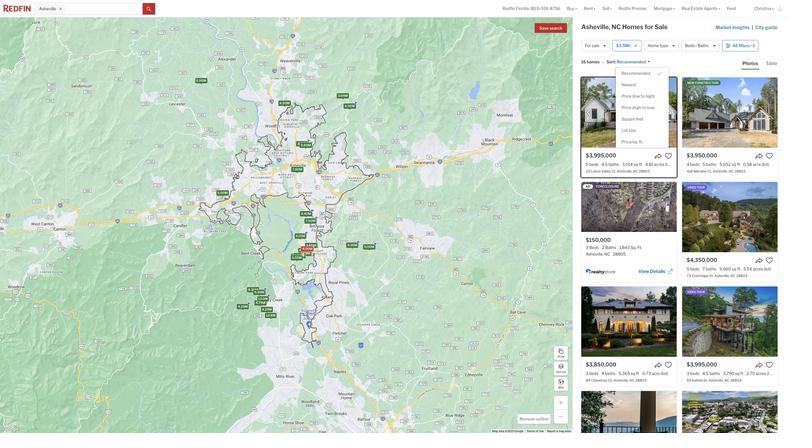 Task type: locate. For each thing, give the bounding box(es) containing it.
▾ right agents
[[719, 6, 721, 11]]

0 vertical spatial map
[[559, 386, 564, 389]]

4.98m
[[300, 252, 310, 256]]

video tour down crestridge at bottom
[[688, 291, 706, 294]]

acres for 3.54
[[754, 267, 764, 272]]

0 horizontal spatial $3,995,000
[[586, 153, 617, 159]]

beds / baths button
[[682, 40, 720, 51]]

nc down 5,652 sq ft
[[729, 169, 734, 174]]

(lot) right the 2.70
[[768, 372, 775, 376]]

baths up 23 lance valley ct, asheville, nc 28803
[[609, 162, 620, 167]]

favorite button image
[[665, 152, 673, 160], [665, 362, 673, 369], [766, 362, 774, 369]]

0 vertical spatial to
[[641, 94, 645, 99]]

price for price (low to high)
[[622, 94, 632, 99]]

acre right 0.58
[[754, 162, 762, 167]]

28803 for $3,950,000
[[735, 169, 746, 174]]

price for price (high to low)
[[622, 105, 632, 110]]

0 horizontal spatial 4.5
[[602, 162, 608, 167]]

beds for 3,790 sq ft
[[691, 372, 700, 376]]

1 horizontal spatial 4.00m
[[345, 104, 355, 108]]

1 horizontal spatial 3
[[687, 372, 690, 376]]

4.5 baths for 3,790
[[703, 372, 721, 376]]

of
[[536, 430, 539, 433]]

0 vertical spatial recommended
[[617, 60, 646, 64]]

baths up 65 kalmia dr, asheville, nc 28804
[[710, 372, 721, 376]]

1 video from the top
[[688, 186, 697, 189]]

1 horizontal spatial 3 beds
[[687, 372, 700, 376]]

mortgage ▾
[[654, 6, 676, 11]]

map region
[[0, 10, 610, 434]]

0 vertical spatial favorite button image
[[766, 152, 774, 160]]

0 vertical spatial dr,
[[710, 274, 714, 278]]

1 vertical spatial 4
[[602, 372, 605, 376]]

acres for 4.81
[[655, 162, 665, 167]]

• inside 16 homes •
[[603, 60, 604, 65]]

mortgage ▾ button
[[654, 0, 676, 17]]

3 for $3,850,000
[[586, 372, 589, 376]]

1 horizontal spatial acre
[[754, 162, 762, 167]]

(lot) right 4.81
[[666, 162, 673, 167]]

• for all filters • 1
[[751, 43, 753, 48]]

redfin
[[503, 6, 515, 11], [619, 6, 632, 11]]

3 beds up the 89
[[586, 372, 599, 376]]

4.5
[[602, 162, 608, 167], [703, 372, 709, 376]]

65
[[687, 379, 692, 383]]

1 tour from the top
[[697, 186, 706, 189]]

dr, down 7 baths
[[710, 274, 714, 278]]

1 horizontal spatial 4.25m
[[262, 308, 272, 312]]

nc
[[612, 23, 621, 31], [634, 169, 639, 174], [729, 169, 734, 174], [731, 274, 736, 278], [630, 379, 635, 383], [725, 379, 730, 383]]

1 horizontal spatial ct,
[[708, 169, 713, 174]]

1 horizontal spatial 5 beds
[[687, 267, 700, 272]]

nc down 5,365 sq ft in the bottom of the page
[[630, 379, 635, 383]]

2 video tour from the top
[[688, 291, 706, 294]]

favorite button checkbox up 2.70 acres (lot)
[[766, 362, 774, 369]]

price
[[622, 94, 632, 99], [622, 105, 632, 110]]

acres for 2.70
[[757, 372, 767, 376]]

map left data
[[493, 430, 498, 433]]

0 horizontal spatial map
[[493, 430, 498, 433]]

map inside map "button"
[[559, 386, 564, 389]]

7.50m
[[306, 219, 316, 223]]

0 vertical spatial •
[[751, 43, 753, 48]]

dialog containing recommended
[[617, 68, 669, 148]]

acre for $3,950,000
[[754, 162, 762, 167]]

acres
[[655, 162, 665, 167], [754, 267, 764, 272], [757, 372, 767, 376]]

feet
[[636, 117, 644, 121]]

2 3 from the left
[[687, 372, 690, 376]]

0 vertical spatial 4.00m
[[345, 104, 355, 108]]

5,652
[[720, 162, 731, 167]]

newest button
[[617, 79, 669, 91]]

2 vertical spatial acres
[[757, 372, 767, 376]]

4.00m down 3.69m
[[345, 104, 355, 108]]

0 horizontal spatial redfin
[[503, 6, 515, 11]]

6 ▾ from the left
[[773, 6, 775, 11]]

photo of 191 biltmore ave, asheville, nc 28801 image
[[683, 392, 778, 434]]

tour down moraine
[[697, 186, 706, 189]]

asheville, down 3,790
[[709, 379, 724, 383]]

5 beds for $3,995,000
[[586, 162, 599, 167]]

1 horizontal spatial 4
[[687, 162, 690, 167]]

acres right the 2.70
[[757, 372, 767, 376]]

28803 down 3.54
[[737, 274, 748, 278]]

2 price from the top
[[622, 105, 632, 110]]

options
[[556, 371, 567, 374]]

asheville, for $3,850,000
[[614, 379, 629, 383]]

0 vertical spatial 4
[[687, 162, 690, 167]]

(lot) for 0.58 acre (lot)
[[763, 162, 770, 167]]

3 up the 89
[[586, 372, 589, 376]]

28803 down 0.73
[[636, 379, 647, 383]]

2 redfin from the left
[[619, 6, 632, 11]]

5 beds for $4,350,000
[[687, 267, 700, 272]]

dr, for $4,350,000
[[710, 274, 714, 278]]

price (high to low) button
[[617, 102, 669, 113]]

16
[[582, 60, 587, 64]]

2 video from the top
[[688, 291, 697, 294]]

nc down the 3,014 sq ft
[[634, 169, 639, 174]]

1 horizontal spatial map
[[559, 386, 564, 389]]

0 horizontal spatial 4
[[602, 372, 605, 376]]

0 vertical spatial tour
[[697, 186, 706, 189]]

price left (high
[[622, 105, 632, 110]]

favorite button image for 2.70 acres (lot)
[[766, 362, 774, 369]]

4 up chauncey
[[602, 372, 605, 376]]

4.25m up 13.8m
[[262, 308, 272, 312]]

map for map
[[559, 386, 564, 389]]

5,365 sq ft
[[619, 372, 640, 376]]

ft for 5,365 sq ft
[[637, 372, 640, 376]]

(lot) for 4.81 acres (lot)
[[666, 162, 673, 167]]

map data ©2023 google
[[493, 430, 524, 433]]

$3,995,000
[[586, 153, 617, 159], [687, 362, 718, 368]]

(lot) right 0.58
[[763, 162, 770, 167]]

▾ right buy
[[576, 6, 578, 11]]

redfin for redfin premier
[[619, 6, 632, 11]]

0 vertical spatial 5 beds
[[586, 162, 599, 167]]

acres right 3.54
[[754, 267, 764, 272]]

redfin left florida:
[[503, 6, 515, 11]]

3 beds for $3,995,000
[[687, 372, 700, 376]]

1 vertical spatial $3,995,000
[[687, 362, 718, 368]]

baths up the cir,
[[606, 372, 616, 376]]

(lot) for 0.73 acre (lot)
[[661, 372, 669, 376]]

mortgage
[[654, 6, 673, 11]]

tour
[[697, 186, 706, 189], [697, 291, 706, 294]]

4.00m up 4.98m
[[302, 247, 313, 251]]

1 3 from the left
[[586, 372, 589, 376]]

0 horizontal spatial ct,
[[612, 169, 617, 174]]

favorite button checkbox
[[665, 152, 673, 160], [766, 152, 774, 160], [766, 257, 774, 265], [766, 362, 774, 369]]

3 beds up 65
[[687, 372, 700, 376]]

ad region
[[582, 182, 677, 282]]

video down 418
[[688, 186, 697, 189]]

baths for 3,790 sq ft
[[710, 372, 721, 376]]

remove
[[520, 417, 535, 422]]

2 3 beds from the left
[[687, 372, 700, 376]]

2 tour from the top
[[697, 291, 706, 294]]

favorite button image up 4.81 acres (lot)
[[665, 152, 673, 160]]

tour for $4,350,000
[[697, 186, 706, 189]]

0 vertical spatial video
[[688, 186, 697, 189]]

ft left 3.54
[[738, 267, 741, 272]]

recommended button down remove $3.5m+ icon
[[617, 59, 651, 65]]

0 vertical spatial 5.00m
[[218, 191, 228, 195]]

(lot) down favorite button option in the bottom right of the page
[[661, 372, 669, 376]]

next button image
[[667, 110, 673, 116]]

0 horizontal spatial 3 beds
[[586, 372, 599, 376]]

asheville, nc homes for sale
[[582, 23, 668, 31]]

all
[[733, 43, 738, 48]]

sq right 3,014
[[634, 162, 639, 167]]

1 vertical spatial to
[[643, 105, 647, 110]]

for
[[586, 43, 592, 48]]

ft.
[[639, 139, 643, 144]]

for
[[645, 23, 654, 31]]

1 horizontal spatial redfin
[[619, 6, 632, 11]]

save
[[540, 26, 549, 31]]

redfin florida: (813)-518-8756
[[503, 6, 561, 11]]

1 vertical spatial acres
[[754, 267, 764, 272]]

recommended button up newest
[[617, 68, 669, 79]]

1 horizontal spatial $3,995,000
[[687, 362, 718, 368]]

2 favorite button image from the top
[[766, 257, 774, 265]]

map down options
[[559, 386, 564, 389]]

1 vertical spatial video tour
[[688, 291, 706, 294]]

3 ▾ from the left
[[611, 6, 612, 11]]

favorite button checkbox up 3.54 acres (lot) on the right bottom of page
[[766, 257, 774, 265]]

recommended for second recommended button from the bottom
[[617, 60, 646, 64]]

1 vertical spatial map
[[493, 430, 498, 433]]

3 beds for $3,850,000
[[586, 372, 599, 376]]

0.73 acre (lot)
[[643, 372, 669, 376]]

0 horizontal spatial 5.00m
[[218, 191, 228, 195]]

1 favorite button image from the top
[[766, 152, 774, 160]]

dr, right the kalmia
[[704, 379, 708, 383]]

beds up lance
[[590, 162, 599, 167]]

▾ right the sell on the right top of page
[[611, 6, 612, 11]]

▾ for buy ▾
[[576, 6, 578, 11]]

5 baths
[[703, 162, 717, 167]]

video
[[688, 186, 697, 189], [688, 291, 697, 294]]

$3,995,000 up the kalmia
[[687, 362, 718, 368]]

1 3 beds from the left
[[586, 372, 599, 376]]

4 ▾ from the left
[[674, 6, 676, 11]]

asheville, down the 9,660
[[715, 274, 730, 278]]

recommended
[[617, 60, 646, 64], [622, 71, 651, 76]]

5 beds up 73
[[687, 267, 700, 272]]

beds up crestridge at bottom
[[691, 267, 700, 272]]

0 vertical spatial video tour
[[688, 186, 706, 189]]

agents
[[705, 6, 718, 11]]

4.35m
[[348, 243, 358, 247]]

0 vertical spatial price
[[622, 94, 632, 99]]

1 vertical spatial •
[[603, 60, 604, 65]]

5 up moraine
[[703, 162, 706, 167]]

recommended up "newest" button
[[622, 71, 651, 76]]

4 for 4 baths
[[602, 372, 605, 376]]

ft left the 2.70
[[741, 372, 744, 376]]

dialog
[[617, 68, 669, 148]]

sq right 5,365
[[631, 372, 636, 376]]

4.5 baths up 65 kalmia dr, asheville, nc 28804
[[703, 372, 721, 376]]

home
[[648, 43, 660, 48]]

price/sq. ft.
[[622, 139, 643, 144]]

acre right 0.73
[[652, 372, 661, 376]]

• inside 'button'
[[751, 43, 753, 48]]

favorite button checkbox up 0.58 acre (lot)
[[766, 152, 774, 160]]

1 horizontal spatial 4.5
[[703, 372, 709, 376]]

video tour down moraine
[[688, 186, 706, 189]]

$3,995,000 up valley
[[586, 153, 617, 159]]

beds for 3,014 sq ft
[[590, 162, 599, 167]]

construction
[[696, 81, 719, 85]]

remove outline button
[[518, 415, 551, 424]]

lot size
[[622, 128, 637, 133]]

5 for $4,350,000
[[687, 267, 690, 272]]

beds up 418
[[691, 162, 700, 167]]

favorite button image
[[766, 152, 774, 160], [766, 257, 774, 265]]

0 horizontal spatial 4.00m
[[302, 247, 313, 251]]

1 vertical spatial favorite button image
[[766, 257, 774, 265]]

favorite button image up 3.54 acres (lot) on the right bottom of page
[[766, 257, 774, 265]]

28803 for $4,350,000
[[737, 274, 748, 278]]

28803
[[639, 169, 650, 174], [735, 169, 746, 174], [737, 274, 748, 278], [636, 379, 647, 383]]

remove asheville image
[[59, 7, 62, 11]]

1 recommended button from the top
[[617, 59, 651, 65]]

chauncey
[[592, 379, 608, 383]]

baths up 418 moraine ct, asheville, nc 28803
[[707, 162, 717, 167]]

favorite button checkbox up 4.81 acres (lot)
[[665, 152, 673, 160]]

3.69m
[[338, 94, 348, 98]]

4.5 baths up valley
[[602, 162, 620, 167]]

3.54
[[744, 267, 753, 272]]

▾ right mortgage at top
[[674, 6, 676, 11]]

3,790
[[724, 372, 735, 376]]

favorite button image for $3,950,000
[[766, 152, 774, 160]]

5 ▾ from the left
[[719, 6, 721, 11]]

1 vertical spatial video
[[688, 291, 697, 294]]

0 horizontal spatial •
[[603, 60, 604, 65]]

• left 1
[[751, 43, 753, 48]]

to for low)
[[643, 105, 647, 110]]

sell
[[603, 6, 610, 11]]

0 vertical spatial recommended button
[[617, 59, 651, 65]]

florida:
[[516, 6, 530, 11]]

video down 73
[[688, 291, 697, 294]]

1 vertical spatial 5 beds
[[687, 267, 700, 272]]

ct,
[[612, 169, 617, 174], [708, 169, 713, 174]]

5.60m
[[301, 143, 311, 147]]

5.00m
[[218, 191, 228, 195], [365, 245, 375, 249]]

beds up chauncey
[[590, 372, 599, 376]]

5 up 73
[[687, 267, 690, 272]]

1 price from the top
[[622, 94, 632, 99]]

None search field
[[66, 3, 143, 15]]

1 vertical spatial recommended button
[[617, 68, 669, 79]]

5,652 sq ft
[[720, 162, 741, 167]]

1 vertical spatial 5.00m
[[365, 245, 375, 249]]

lot
[[622, 128, 629, 133]]

4.5 baths for 3,014
[[602, 162, 620, 167]]

asheville, down 5,365
[[614, 379, 629, 383]]

ct, right valley
[[612, 169, 617, 174]]

• for 16 homes •
[[603, 60, 604, 65]]

ft left 4.81
[[640, 162, 643, 167]]

sale
[[592, 43, 600, 48]]

baths right '7'
[[706, 267, 717, 272]]

sq right the 9,660
[[732, 267, 737, 272]]

4.5 up valley
[[602, 162, 608, 167]]

sq for 3,014
[[634, 162, 639, 167]]

save search button
[[535, 23, 568, 33]]

0 vertical spatial acre
[[754, 162, 762, 167]]

recommended right :
[[617, 60, 646, 64]]

0 vertical spatial 4.5 baths
[[602, 162, 620, 167]]

redfin inside "button"
[[619, 6, 632, 11]]

5 up 23
[[586, 162, 589, 167]]

1 vertical spatial tour
[[697, 291, 706, 294]]

28803 down 0.58
[[735, 169, 746, 174]]

1 redfin from the left
[[503, 6, 515, 11]]

size
[[629, 128, 637, 133]]

1 vertical spatial price
[[622, 105, 632, 110]]

video tour for $3,995,000
[[688, 291, 706, 294]]

0 vertical spatial acres
[[655, 162, 665, 167]]

1 video tour from the top
[[688, 186, 706, 189]]

redfin left premier
[[619, 6, 632, 11]]

christina
[[755, 6, 772, 11]]

0 vertical spatial 4.5
[[602, 162, 608, 167]]

• left sort
[[603, 60, 604, 65]]

nc down 9,660 sq ft
[[731, 274, 736, 278]]

▾ right the 'rent'
[[594, 6, 596, 11]]

ft left 0.58
[[738, 162, 741, 167]]

ft for 9,660 sq ft
[[738, 267, 741, 272]]

baths
[[698, 43, 709, 48]]

3 for $3,995,000
[[687, 372, 690, 376]]

1 horizontal spatial 5
[[687, 267, 690, 272]]

13.0m
[[258, 297, 268, 301]]

market
[[716, 25, 732, 30]]

5 beds up lance
[[586, 162, 599, 167]]

recommended button
[[617, 59, 651, 65], [617, 68, 669, 79]]

favorite button image up 0.58 acre (lot)
[[766, 152, 774, 160]]

1 horizontal spatial 4.5 baths
[[703, 372, 721, 376]]

1 vertical spatial 4.5
[[703, 372, 709, 376]]

nc for $3,995,000
[[725, 379, 730, 383]]

▾ right christina
[[773, 6, 775, 11]]

0 horizontal spatial dr,
[[704, 379, 708, 383]]

sq right 5,652
[[732, 162, 737, 167]]

previous button image
[[586, 110, 592, 116]]

photo of 23 lance valley ct, asheville, nc 28803 image
[[582, 78, 677, 148]]

acres right 4.81
[[655, 162, 665, 167]]

favorite button image up 0.73 acre (lot)
[[665, 362, 673, 369]]

1 vertical spatial acre
[[652, 372, 661, 376]]

video for $3,995,000
[[688, 291, 697, 294]]

1 vertical spatial recommended
[[622, 71, 651, 76]]

4.25m left the 4.79m
[[238, 305, 248, 309]]

1 vertical spatial 4.5 baths
[[703, 372, 721, 376]]

ct, down 5 baths
[[708, 169, 713, 174]]

buy
[[568, 6, 575, 11]]

8756
[[550, 6, 561, 11]]

valley
[[602, 169, 611, 174]]

favorite button image up 2.70 acres (lot)
[[766, 362, 774, 369]]

0 horizontal spatial acre
[[652, 372, 661, 376]]

asheville, down 5,652
[[713, 169, 729, 174]]

price left (low
[[622, 94, 632, 99]]

to right (low
[[641, 94, 645, 99]]

0 horizontal spatial 4.5 baths
[[602, 162, 620, 167]]

guide
[[766, 25, 778, 30]]

2 ▾ from the left
[[594, 6, 596, 11]]

0 horizontal spatial 5 beds
[[586, 162, 599, 167]]

sq up 28804
[[736, 372, 740, 376]]

1 horizontal spatial dr,
[[710, 274, 714, 278]]

real estate agents ▾
[[682, 6, 721, 11]]

1 horizontal spatial •
[[751, 43, 753, 48]]

0 vertical spatial $3,995,000
[[586, 153, 617, 159]]

1 vertical spatial dr,
[[704, 379, 708, 383]]

4 up 418
[[687, 162, 690, 167]]

low)
[[648, 105, 655, 110]]

report a map error
[[548, 430, 572, 433]]

ft
[[640, 162, 643, 167], [738, 162, 741, 167], [738, 267, 741, 272], [637, 372, 640, 376], [741, 372, 744, 376]]

4.5 up the kalmia
[[703, 372, 709, 376]]

tour down crestridge at bottom
[[697, 291, 706, 294]]

recommended inside dialog
[[622, 71, 651, 76]]

1 ▾ from the left
[[576, 6, 578, 11]]

asheville, down 3,014
[[617, 169, 633, 174]]

(lot) for 3.54 acres (lot)
[[765, 267, 772, 272]]

0 horizontal spatial 5
[[586, 162, 589, 167]]

map
[[559, 386, 564, 389], [493, 430, 498, 433]]

error
[[565, 430, 572, 433]]

1 ct, from the left
[[612, 169, 617, 174]]

0 horizontal spatial 3
[[586, 372, 589, 376]]



Task type: vqa. For each thing, say whether or not it's contained in the screenshot.
|
yes



Task type: describe. For each thing, give the bounding box(es) containing it.
favorite button image for 4.81 acres (lot)
[[665, 152, 673, 160]]

buy ▾
[[568, 6, 578, 11]]

new construction
[[688, 81, 719, 85]]

418
[[687, 169, 693, 174]]

5,365
[[619, 372, 631, 376]]

mortgage ▾ button
[[651, 0, 679, 17]]

89 chauncey cir, asheville, nc 28803
[[586, 379, 647, 383]]

favorite button image for 0.73 acre (lot)
[[665, 362, 673, 369]]

favorite button checkbox
[[665, 362, 673, 369]]

map for map data ©2023 google
[[493, 430, 498, 433]]

▾ for mortgage ▾
[[674, 6, 676, 11]]

0 horizontal spatial 4.25m
[[238, 305, 248, 309]]

sq for 5,652
[[732, 162, 737, 167]]

real estate agents ▾ link
[[682, 0, 721, 17]]

terms of use link
[[527, 430, 544, 433]]

nc for $3,850,000
[[630, 379, 635, 383]]

christina ▾
[[755, 6, 775, 11]]

high)
[[646, 94, 655, 99]]

premier
[[633, 6, 648, 11]]

report
[[548, 430, 556, 433]]

73 crestridge dr, asheville, nc 28803
[[687, 274, 748, 278]]

13.8m
[[266, 314, 276, 318]]

sq for 3,790
[[736, 372, 740, 376]]

9,660 sq ft
[[720, 267, 741, 272]]

(low
[[633, 94, 641, 99]]

square feet
[[622, 117, 644, 121]]

real estate agents ▾ button
[[679, 0, 724, 17]]

favorite button checkbox for 4.81 acres (lot)
[[665, 152, 673, 160]]

price (low to high)
[[622, 94, 655, 99]]

sq for 9,660
[[732, 267, 737, 272]]

sell ▾ button
[[600, 0, 616, 17]]

sale
[[655, 23, 668, 31]]

to for high)
[[641, 94, 645, 99]]

$4,350,000
[[687, 257, 718, 263]]

sort
[[607, 60, 616, 64]]

nc left homes
[[612, 23, 621, 31]]

draw
[[558, 355, 565, 359]]

beds for 5,652 sq ft
[[691, 162, 700, 167]]

1 vertical spatial 4.00m
[[302, 247, 313, 251]]

table
[[766, 61, 778, 66]]

favorite button checkbox for 3.54 acres (lot)
[[766, 257, 774, 265]]

search
[[550, 26, 563, 31]]

(lot) for 2.70 acres (lot)
[[768, 372, 775, 376]]

|
[[753, 25, 754, 30]]

report a map error link
[[548, 430, 572, 433]]

$3.5m+
[[617, 43, 632, 48]]

redfin for redfin florida: (813)-518-8756
[[503, 6, 515, 11]]

favorite button checkbox for 2.70 acres (lot)
[[766, 362, 774, 369]]

▾ for sell ▾
[[611, 6, 612, 11]]

4.5 for 5 beds
[[602, 162, 608, 167]]

baths for 5,365 sq ft
[[606, 372, 616, 376]]

sell ▾
[[603, 6, 612, 11]]

28804
[[731, 379, 742, 383]]

baths for 5,652 sq ft
[[707, 162, 717, 167]]

draw button
[[554, 346, 569, 361]]

2 horizontal spatial 5
[[703, 162, 706, 167]]

table button
[[765, 61, 779, 69]]

$3,950,000
[[687, 153, 718, 159]]

2 recommended button from the top
[[617, 68, 669, 79]]

—
[[360, 343, 363, 347]]

ft for 5,652 sq ft
[[738, 162, 741, 167]]

3,014 sq ft
[[623, 162, 643, 167]]

video tour for $4,350,000
[[688, 186, 706, 189]]

city
[[756, 25, 765, 30]]

3,790 sq ft
[[724, 372, 744, 376]]

photo of 89 chauncey cir, asheville, nc 28803 image
[[582, 287, 677, 357]]

6.36m
[[248, 288, 258, 292]]

photo of 465 lynn cove rd, asheville, nc 28804 image
[[582, 392, 677, 434]]

asheville, for $4,350,000
[[715, 274, 730, 278]]

video for $4,350,000
[[688, 186, 697, 189]]

redfin premier
[[619, 6, 648, 11]]

(high
[[633, 105, 642, 110]]

$3,995,000 for 3 beds
[[687, 362, 718, 368]]

recommended for first recommended button from the bottom of the page
[[622, 71, 651, 76]]

28803 down 4.81
[[639, 169, 650, 174]]

nc for $3,950,000
[[729, 169, 734, 174]]

2 ct, from the left
[[708, 169, 713, 174]]

photo of 65 kalmia dr, asheville, nc 28804 image
[[683, 287, 778, 357]]

rent ▾ button
[[581, 0, 600, 17]]

remove outline
[[520, 417, 549, 422]]

89
[[586, 379, 591, 383]]

4 for 4 beds
[[687, 162, 690, 167]]

418 moraine ct, asheville, nc 28803
[[687, 169, 746, 174]]

homes
[[587, 60, 600, 64]]

▾ for christina ▾
[[773, 6, 775, 11]]

a
[[557, 430, 558, 433]]

baths for 9,660 sq ft
[[706, 267, 717, 272]]

nc for $4,350,000
[[731, 274, 736, 278]]

options button
[[554, 362, 569, 376]]

market insights | city guide
[[716, 25, 778, 30]]

7 baths
[[703, 267, 717, 272]]

10.00m
[[299, 249, 311, 253]]

real
[[682, 6, 691, 11]]

65 kalmia dr, asheville, nc 28804
[[687, 379, 742, 383]]

1 horizontal spatial 5.00m
[[365, 245, 375, 249]]

▾ for rent ▾
[[594, 6, 596, 11]]

google image
[[1, 426, 20, 434]]

$3,850,000
[[586, 362, 617, 368]]

acre for $3,850,000
[[652, 372, 661, 376]]

28803 for $3,850,000
[[636, 379, 647, 383]]

4.5 for 3 beds
[[703, 372, 709, 376]]

filters
[[739, 43, 751, 48]]

submit search image
[[147, 7, 151, 11]]

3.85m
[[306, 243, 316, 247]]

beds for 5,365 sq ft
[[590, 372, 599, 376]]

kalmia
[[693, 379, 703, 383]]

rent ▾ button
[[584, 0, 596, 17]]

3.54 acres (lot)
[[744, 267, 772, 272]]

home type
[[648, 43, 669, 48]]

asheville, for $3,995,000
[[709, 379, 724, 383]]

favorite button image for $4,350,000
[[766, 257, 774, 265]]

asheville, for $3,950,000
[[713, 169, 729, 174]]

0.58
[[744, 162, 753, 167]]

home type button
[[645, 40, 680, 51]]

all filters • 1 button
[[723, 40, 759, 51]]

for sale button
[[582, 40, 611, 51]]

city guide link
[[756, 24, 779, 31]]

asheville, up sale
[[582, 23, 611, 31]]

lot size button
[[617, 125, 669, 136]]

4.79m
[[256, 301, 266, 305]]

photo of 73 crestridge dr, asheville, nc 28803 image
[[683, 182, 778, 253]]

:
[[616, 60, 617, 64]]

data
[[499, 430, 505, 433]]

dr, for $3,995,000
[[704, 379, 708, 383]]

ft for 3,790 sq ft
[[741, 372, 744, 376]]

4.81 acres (lot)
[[646, 162, 673, 167]]

beds for 9,660 sq ft
[[691, 267, 700, 272]]

remove $3.5m+ image
[[635, 44, 638, 47]]

23 lance valley ct, asheville, nc 28803
[[586, 169, 650, 174]]

tour for $3,995,000
[[697, 291, 706, 294]]

3.50m
[[298, 142, 308, 146]]

photo of 418 moraine ct, asheville, nc 28803 image
[[683, 78, 778, 148]]

sort :
[[607, 60, 617, 64]]

favorite button checkbox for 0.58 acre (lot)
[[766, 152, 774, 160]]

sq for 5,365
[[631, 372, 636, 376]]

4.81
[[646, 162, 654, 167]]

ft for 3,014 sq ft
[[640, 162, 643, 167]]

5 for $3,995,000
[[586, 162, 589, 167]]

baths for 3,014 sq ft
[[609, 162, 620, 167]]

$3,995,000 for 5 beds
[[586, 153, 617, 159]]

asheville
[[39, 6, 56, 11]]

4 beds
[[687, 162, 700, 167]]

4 baths
[[602, 372, 616, 376]]



